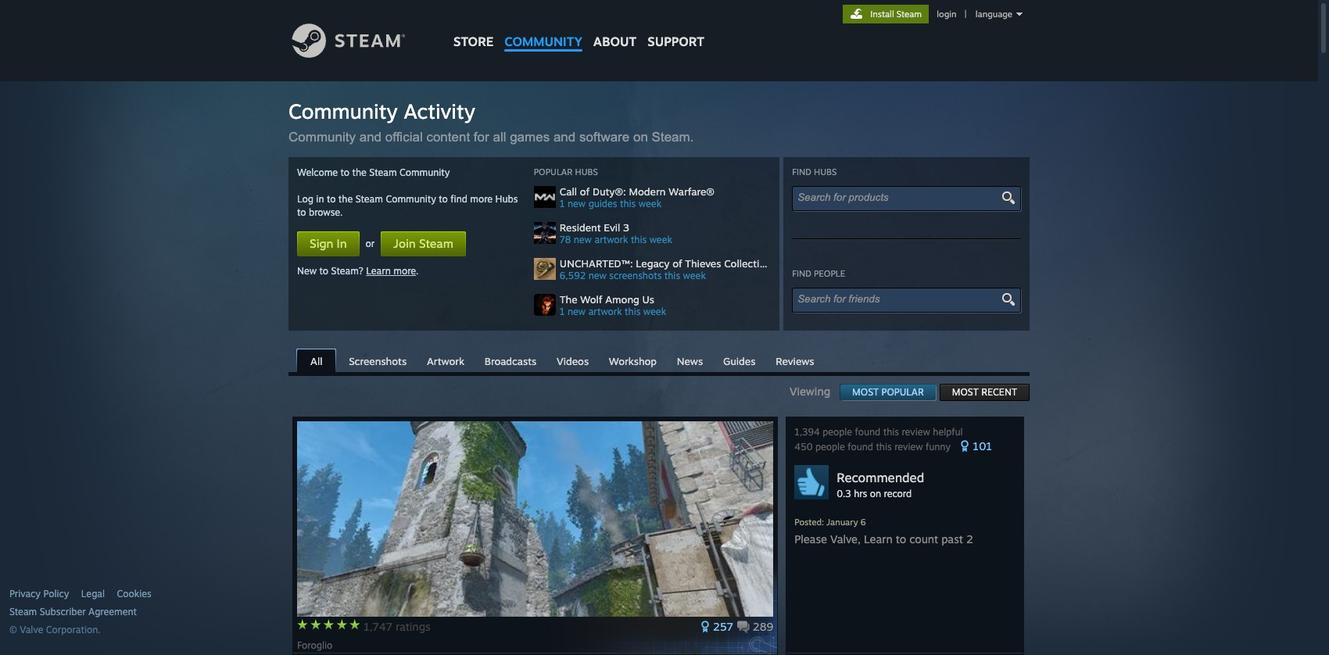 Task type: vqa. For each thing, say whether or not it's contained in the screenshot.


Task type: describe. For each thing, give the bounding box(es) containing it.
games
[[510, 130, 550, 145]]

news link
[[669, 350, 711, 372]]

or
[[366, 238, 375, 250]]

about link
[[588, 0, 642, 53]]

link to the steam homepage image
[[292, 23, 429, 58]]

78
[[560, 234, 571, 246]]

hrs
[[854, 488, 868, 500]]

policy
[[43, 588, 69, 600]]

foroglio
[[297, 640, 335, 652]]

week inside resident evil 3 78 new artwork this week
[[650, 234, 673, 246]]

language
[[976, 9, 1013, 20]]

all
[[493, 130, 506, 145]]

uncharted™: legacy of thieves collection 6,592 new screenshots this week
[[560, 257, 772, 282]]

0.3
[[837, 488, 852, 500]]

past
[[942, 533, 964, 546]]

the
[[560, 293, 578, 306]]

videos link
[[549, 350, 597, 372]]

videos
[[557, 355, 589, 368]]

steam for cookies steam subscriber agreement © valve corporation.
[[9, 606, 37, 618]]

community up the "welcome"
[[289, 130, 356, 145]]

community inside the log in to the steam community to find more hubs to browse.
[[386, 193, 436, 205]]

posted: january 6 please valve, learn to count past 2
[[795, 517, 974, 546]]

please
[[795, 533, 828, 546]]

all link
[[296, 349, 337, 374]]

artwork link
[[419, 350, 473, 372]]

to left find
[[439, 193, 448, 205]]

viewing
[[790, 385, 840, 398]]

1,394 people found this review helpful 450 people found this review funny
[[795, 426, 963, 453]]

reviews
[[776, 355, 815, 368]]

install steam
[[871, 9, 922, 20]]

450
[[795, 441, 813, 453]]

artwork inside resident evil 3 78 new artwork this week
[[595, 234, 628, 246]]

legal
[[81, 588, 105, 600]]

artwork inside the wolf among us 1 new artwork this week
[[589, 306, 622, 318]]

2
[[967, 533, 974, 546]]

©
[[9, 624, 17, 636]]

this down most popular link
[[884, 426, 900, 438]]

helpful
[[933, 426, 963, 438]]

join steam
[[394, 236, 454, 251]]

software
[[580, 130, 630, 145]]

support link
[[642, 0, 710, 53]]

install steam link
[[843, 5, 929, 23]]

january
[[827, 517, 859, 528]]

sign in
[[310, 236, 347, 251]]

most recent
[[953, 386, 1018, 398]]

warfare®
[[669, 185, 715, 198]]

learn inside posted: january 6 please valve, learn to count past 2
[[864, 533, 893, 546]]

more inside the log in to the steam community to find more hubs to browse.
[[470, 193, 493, 205]]

steam for join steam
[[419, 236, 454, 251]]

us
[[643, 293, 655, 306]]

content
[[427, 130, 470, 145]]

corporation.
[[46, 624, 101, 636]]

for
[[474, 130, 489, 145]]

0 vertical spatial hubs
[[575, 167, 598, 178]]

101
[[973, 440, 993, 453]]

to inside posted: january 6 please valve, learn to count past 2
[[896, 533, 907, 546]]

find hubs
[[793, 167, 837, 178]]

.
[[416, 265, 419, 277]]

community link
[[499, 0, 588, 57]]

install
[[871, 9, 895, 20]]

workshop
[[609, 355, 657, 368]]

of inside call of duty®: modern warfare® 1 new guides this week
[[580, 185, 590, 198]]

cookies steam subscriber agreement © valve corporation.
[[9, 588, 152, 636]]

resident evil 3 link
[[560, 221, 771, 234]]

posted:
[[795, 517, 825, 528]]

the inside the log in to the steam community to find more hubs to browse.
[[339, 193, 353, 205]]

week inside call of duty®: modern warfare® 1 new guides this week
[[639, 198, 662, 210]]

6
[[861, 517, 866, 528]]

1 and from the left
[[360, 130, 382, 145]]

privacy policy
[[9, 588, 69, 600]]

about
[[594, 34, 637, 49]]

find
[[451, 193, 468, 205]]

reviews link
[[768, 350, 823, 372]]

find for find people
[[793, 268, 812, 279]]

activity
[[404, 99, 476, 124]]

workshop link
[[601, 350, 665, 372]]

new
[[297, 265, 317, 277]]

2 vertical spatial people
[[816, 441, 845, 453]]

account menu navigation
[[843, 5, 1027, 23]]

subscriber
[[40, 606, 86, 618]]

new inside the wolf among us 1 new artwork this week
[[568, 306, 586, 318]]

new inside resident evil 3 78 new artwork this week
[[574, 234, 592, 246]]

|
[[965, 9, 967, 20]]

popular hubs
[[534, 167, 598, 178]]

289
[[753, 620, 774, 634]]

modern
[[629, 185, 666, 198]]

join steam link
[[381, 232, 466, 257]]

guides
[[589, 198, 618, 210]]

on inside recommended 0.3 hrs on record
[[870, 488, 882, 500]]

hubs
[[814, 167, 837, 178]]

wolf
[[581, 293, 603, 306]]

1,747
[[364, 620, 393, 634]]

community up the log in to the steam community to find more hubs to browse.
[[400, 167, 450, 178]]

valve,
[[831, 533, 861, 546]]

to right new
[[320, 265, 329, 277]]

privacy
[[9, 588, 41, 600]]

to right in
[[327, 193, 336, 205]]

0 vertical spatial learn
[[366, 265, 391, 277]]

learn more link
[[366, 265, 416, 277]]

recommended 0.3 hrs on record
[[837, 470, 925, 500]]

1 vertical spatial review
[[895, 441, 923, 453]]

welcome
[[297, 167, 338, 178]]

login link
[[934, 9, 960, 20]]

support
[[648, 34, 705, 49]]



Task type: locate. For each thing, give the bounding box(es) containing it.
among
[[606, 293, 640, 306]]

record
[[884, 488, 912, 500]]

on left the steam.
[[634, 130, 648, 145]]

this inside the wolf among us 1 new artwork this week
[[625, 306, 641, 318]]

community up the official
[[289, 99, 398, 124]]

this up "the wolf among us" link
[[665, 270, 681, 282]]

and left the official
[[360, 130, 382, 145]]

0 vertical spatial find
[[793, 167, 812, 178]]

steam down privacy
[[9, 606, 37, 618]]

week inside uncharted™: legacy of thieves collection 6,592 new screenshots this week
[[683, 270, 706, 282]]

week inside the wolf among us 1 new artwork this week
[[644, 306, 667, 318]]

resident
[[560, 221, 601, 234]]

1 vertical spatial people
[[823, 426, 853, 438]]

found
[[855, 426, 881, 438], [848, 441, 874, 453]]

0 vertical spatial on
[[634, 130, 648, 145]]

artwork up uncharted™:
[[595, 234, 628, 246]]

of right the call
[[580, 185, 590, 198]]

this inside call of duty®: modern warfare® 1 new guides this week
[[620, 198, 636, 210]]

find left hubs
[[793, 167, 812, 178]]

log in to the steam community to find more hubs to browse.
[[297, 193, 518, 218]]

this right 3
[[631, 234, 647, 246]]

artwork right the
[[589, 306, 622, 318]]

find right collection
[[793, 268, 812, 279]]

0 vertical spatial popular
[[534, 167, 573, 178]]

1 up resident
[[560, 198, 565, 210]]

legacy
[[636, 257, 670, 270]]

most popular
[[853, 386, 924, 398]]

steam
[[897, 9, 922, 20], [369, 167, 397, 178], [356, 193, 383, 205], [419, 236, 454, 251], [9, 606, 37, 618]]

1 horizontal spatial most
[[953, 386, 979, 398]]

week right among
[[644, 306, 667, 318]]

1 find from the top
[[793, 167, 812, 178]]

store
[[454, 34, 494, 49]]

review
[[902, 426, 931, 438], [895, 441, 923, 453]]

new to steam? learn more .
[[297, 265, 419, 277]]

global menu navigation
[[448, 0, 710, 57]]

the wolf among us 1 new artwork this week
[[560, 293, 667, 318]]

1 horizontal spatial more
[[470, 193, 493, 205]]

official
[[385, 130, 423, 145]]

1 horizontal spatial learn
[[864, 533, 893, 546]]

0 vertical spatial of
[[580, 185, 590, 198]]

most for most recent
[[953, 386, 979, 398]]

0 vertical spatial the
[[352, 167, 367, 178]]

0 vertical spatial review
[[902, 426, 931, 438]]

1 horizontal spatial and
[[554, 130, 576, 145]]

0 vertical spatial 1
[[560, 198, 565, 210]]

of right legacy
[[673, 257, 682, 270]]

resident evil 3 78 new artwork this week
[[560, 221, 673, 246]]

more right find
[[470, 193, 493, 205]]

0 horizontal spatial on
[[634, 130, 648, 145]]

community
[[289, 99, 398, 124], [289, 130, 356, 145], [400, 167, 450, 178], [386, 193, 436, 205]]

in
[[337, 236, 347, 251]]

hubs right find
[[496, 193, 518, 205]]

the
[[352, 167, 367, 178], [339, 193, 353, 205]]

evil
[[604, 221, 621, 234]]

0 horizontal spatial learn
[[366, 265, 391, 277]]

this inside resident evil 3 78 new artwork this week
[[631, 234, 647, 246]]

this inside uncharted™: legacy of thieves collection 6,592 new screenshots this week
[[665, 270, 681, 282]]

collection
[[724, 257, 772, 270]]

most up 1,394 people found this review helpful 450 people found this review funny at the right bottom of page
[[853, 386, 879, 398]]

1 most from the left
[[853, 386, 879, 398]]

steam?
[[331, 265, 364, 277]]

1 vertical spatial artwork
[[589, 306, 622, 318]]

more
[[470, 193, 493, 205], [394, 265, 416, 277]]

cookies link
[[117, 588, 152, 601]]

duty®:
[[593, 185, 626, 198]]

most recent link
[[940, 384, 1030, 401]]

login | language
[[937, 9, 1013, 20]]

week up "the wolf among us" link
[[683, 270, 706, 282]]

1
[[560, 198, 565, 210], [560, 306, 565, 318]]

steam right join
[[419, 236, 454, 251]]

find
[[793, 167, 812, 178], [793, 268, 812, 279]]

people for find
[[814, 268, 846, 279]]

artwork
[[427, 355, 465, 368]]

new inside uncharted™: legacy of thieves collection 6,592 new screenshots this week
[[589, 270, 607, 282]]

screenshots
[[349, 355, 407, 368]]

call
[[560, 185, 577, 198]]

people
[[814, 268, 846, 279], [823, 426, 853, 438], [816, 441, 845, 453]]

6,592
[[560, 270, 586, 282]]

log
[[297, 193, 314, 205]]

found down most popular link
[[855, 426, 881, 438]]

1 horizontal spatial hubs
[[575, 167, 598, 178]]

0 horizontal spatial most
[[853, 386, 879, 398]]

0 vertical spatial more
[[470, 193, 493, 205]]

most left recent
[[953, 386, 979, 398]]

ratings
[[396, 620, 431, 634]]

store link
[[448, 0, 499, 57]]

steam.
[[652, 130, 694, 145]]

to right the "welcome"
[[341, 167, 350, 178]]

cookies
[[117, 588, 152, 600]]

community
[[505, 34, 583, 49]]

1 left wolf
[[560, 306, 565, 318]]

2 1 from the top
[[560, 306, 565, 318]]

new right 78
[[574, 234, 592, 246]]

1 vertical spatial 1
[[560, 306, 565, 318]]

login
[[937, 9, 957, 20]]

and right games
[[554, 130, 576, 145]]

week
[[639, 198, 662, 210], [650, 234, 673, 246], [683, 270, 706, 282], [644, 306, 667, 318]]

None image field
[[1000, 191, 1018, 205], [1000, 293, 1018, 307], [1000, 191, 1018, 205], [1000, 293, 1018, 307]]

to
[[341, 167, 350, 178], [327, 193, 336, 205], [439, 193, 448, 205], [297, 207, 306, 218], [320, 265, 329, 277], [896, 533, 907, 546]]

1 vertical spatial on
[[870, 488, 882, 500]]

new up resident
[[568, 198, 586, 210]]

review left funny
[[895, 441, 923, 453]]

None text field
[[798, 192, 1003, 203]]

hubs
[[575, 167, 598, 178], [496, 193, 518, 205]]

review up funny
[[902, 426, 931, 438]]

this up the recommended
[[876, 441, 892, 453]]

thieves
[[685, 257, 722, 270]]

popular
[[534, 167, 573, 178], [882, 386, 924, 398]]

1 vertical spatial learn
[[864, 533, 893, 546]]

find people
[[793, 268, 846, 279]]

257
[[713, 620, 734, 634]]

1 vertical spatial found
[[848, 441, 874, 453]]

sign
[[310, 236, 333, 251]]

valve
[[20, 624, 43, 636]]

1 1 from the top
[[560, 198, 565, 210]]

hubs inside the log in to the steam community to find more hubs to browse.
[[496, 193, 518, 205]]

steam right install
[[897, 9, 922, 20]]

steam inside account menu navigation
[[897, 9, 922, 20]]

new up wolf
[[589, 270, 607, 282]]

2 most from the left
[[953, 386, 979, 398]]

week up uncharted™: legacy of thieves collection link
[[650, 234, 673, 246]]

new inside call of duty®: modern warfare® 1 new guides this week
[[568, 198, 586, 210]]

join
[[394, 236, 416, 251]]

1 vertical spatial hubs
[[496, 193, 518, 205]]

learn down or
[[366, 265, 391, 277]]

of
[[580, 185, 590, 198], [673, 257, 682, 270]]

broadcasts link
[[477, 350, 545, 372]]

1 vertical spatial find
[[793, 268, 812, 279]]

popular up 1,394 people found this review helpful 450 people found this review funny at the right bottom of page
[[882, 386, 924, 398]]

0 horizontal spatial popular
[[534, 167, 573, 178]]

popular up the call
[[534, 167, 573, 178]]

steam inside 'cookies steam subscriber agreement © valve corporation.'
[[9, 606, 37, 618]]

1 vertical spatial more
[[394, 265, 416, 277]]

funny
[[926, 441, 951, 453]]

people for 1,394
[[823, 426, 853, 438]]

week up resident evil 3 link
[[639, 198, 662, 210]]

2 and from the left
[[554, 130, 576, 145]]

1 vertical spatial popular
[[882, 386, 924, 398]]

recent
[[982, 386, 1018, 398]]

guides link
[[716, 350, 764, 372]]

steam down the official
[[369, 167, 397, 178]]

all
[[311, 355, 323, 368]]

uncharted™:
[[560, 257, 633, 270]]

most for most popular
[[853, 386, 879, 398]]

0 vertical spatial people
[[814, 268, 846, 279]]

this left us
[[625, 306, 641, 318]]

broadcasts
[[485, 355, 537, 368]]

recommended
[[837, 470, 925, 486]]

found up the recommended
[[848, 441, 874, 453]]

community up join
[[386, 193, 436, 205]]

find for find hubs
[[793, 167, 812, 178]]

1 inside the wolf among us 1 new artwork this week
[[560, 306, 565, 318]]

new down 6,592
[[568, 306, 586, 318]]

and
[[360, 130, 382, 145], [554, 130, 576, 145]]

agreement
[[88, 606, 137, 618]]

0 vertical spatial found
[[855, 426, 881, 438]]

this up 3
[[620, 198, 636, 210]]

most
[[853, 386, 879, 398], [953, 386, 979, 398]]

steam subscriber agreement link
[[9, 606, 285, 619]]

1 vertical spatial of
[[673, 257, 682, 270]]

guides
[[723, 355, 756, 368]]

0 horizontal spatial of
[[580, 185, 590, 198]]

legal link
[[81, 588, 105, 601]]

1 horizontal spatial on
[[870, 488, 882, 500]]

0 horizontal spatial more
[[394, 265, 416, 277]]

0 vertical spatial artwork
[[595, 234, 628, 246]]

2 find from the top
[[793, 268, 812, 279]]

1 horizontal spatial of
[[673, 257, 682, 270]]

1 inside call of duty®: modern warfare® 1 new guides this week
[[560, 198, 565, 210]]

the up browse.
[[339, 193, 353, 205]]

the right the "welcome"
[[352, 167, 367, 178]]

1 horizontal spatial popular
[[882, 386, 924, 398]]

1 vertical spatial the
[[339, 193, 353, 205]]

on inside community activity community and official content for all games and software on steam.
[[634, 130, 648, 145]]

steam for install steam
[[897, 9, 922, 20]]

to down log
[[297, 207, 306, 218]]

hubs up the call
[[575, 167, 598, 178]]

0 horizontal spatial hubs
[[496, 193, 518, 205]]

on right hrs
[[870, 488, 882, 500]]

learn down the 6
[[864, 533, 893, 546]]

steam inside the log in to the steam community to find more hubs to browse.
[[356, 193, 383, 205]]

to left count
[[896, 533, 907, 546]]

of inside uncharted™: legacy of thieves collection 6,592 new screenshots this week
[[673, 257, 682, 270]]

more down join
[[394, 265, 416, 277]]

call of duty®: modern warfare® link
[[560, 185, 771, 198]]

steam down welcome to the steam community
[[356, 193, 383, 205]]

None text field
[[798, 293, 1003, 305]]

0 horizontal spatial and
[[360, 130, 382, 145]]

browse.
[[309, 207, 343, 218]]

welcome to the steam community
[[297, 167, 450, 178]]



